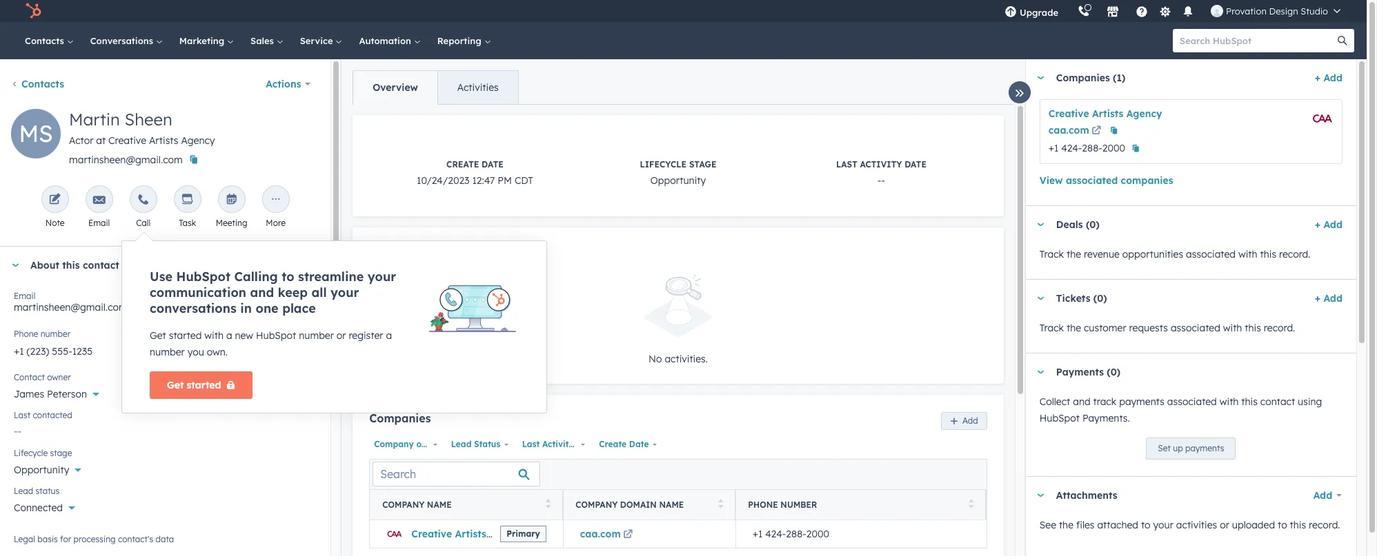 Task type: vqa. For each thing, say whether or not it's contained in the screenshot.


Task type: describe. For each thing, give the bounding box(es) containing it.
note
[[45, 218, 65, 228]]

record. for track the customer requests associated with this record.
[[1264, 322, 1295, 335]]

create date 10/24/2023 12:47 pm cdt
[[417, 159, 533, 187]]

keep
[[278, 285, 308, 301]]

2 horizontal spatial number
[[299, 330, 334, 342]]

caret image for about this contact
[[11, 264, 19, 267]]

+ add button for track the customer requests associated with this record.
[[1315, 290, 1343, 307]]

the for revenue
[[1067, 248, 1081, 261]]

provation
[[1226, 6, 1267, 17]]

last for last activity date
[[522, 439, 540, 450]]

date inside create date 10/24/2023 12:47 pm cdt
[[482, 159, 504, 170]]

contacted
[[33, 410, 72, 421]]

last activity date button
[[517, 436, 596, 454]]

for
[[60, 535, 71, 545]]

tickets
[[1056, 293, 1090, 305]]

1 vertical spatial 2000
[[806, 528, 829, 541]]

connected button
[[14, 495, 317, 517]]

get started button
[[150, 372, 253, 399]]

associated for requests
[[1171, 322, 1220, 335]]

email for email
[[88, 218, 110, 228]]

you
[[187, 346, 204, 359]]

press to sort. element for phone number
[[969, 500, 974, 511]]

activity for last activity date
[[542, 439, 574, 450]]

search button
[[1331, 29, 1354, 52]]

email image
[[93, 194, 105, 207]]

1 + add button from the top
[[1315, 70, 1343, 86]]

opportunity button
[[14, 457, 317, 479]]

1 horizontal spatial 288-
[[1082, 142, 1102, 155]]

create date button
[[594, 436, 660, 454]]

view associated companies
[[1040, 175, 1173, 187]]

companies for companies
[[369, 412, 431, 426]]

company for company domain name
[[576, 500, 618, 511]]

1 vertical spatial 424-
[[765, 528, 786, 541]]

payments (0) button
[[1026, 354, 1337, 391]]

with for track the customer requests associated with this record.
[[1223, 322, 1242, 335]]

one
[[256, 301, 278, 317]]

using
[[1298, 396, 1322, 408]]

menu containing provation design studio
[[995, 0, 1350, 22]]

+ add for track the revenue opportunities associated with this record.
[[1315, 219, 1343, 231]]

1 vertical spatial 288-
[[786, 528, 806, 541]]

create for create date 10/24/2023 12:47 pm cdt
[[446, 159, 479, 170]]

0 vertical spatial 424-
[[1061, 142, 1082, 155]]

0 vertical spatial caa.com link
[[1048, 122, 1104, 140]]

automation
[[359, 35, 414, 46]]

help button
[[1130, 0, 1154, 22]]

primary
[[507, 529, 540, 539]]

actions
[[266, 78, 301, 90]]

press to sort. element for company name
[[546, 500, 551, 511]]

this inside dropdown button
[[62, 259, 80, 272]]

company for company owner
[[374, 439, 414, 450]]

sales link
[[242, 22, 292, 59]]

activities link
[[437, 71, 518, 104]]

1 vertical spatial contacts link
[[11, 78, 64, 90]]

see
[[1040, 519, 1056, 532]]

james
[[14, 388, 44, 401]]

marketing
[[179, 35, 227, 46]]

0 horizontal spatial your
[[331, 285, 359, 301]]

0 vertical spatial caa.com
[[1048, 124, 1089, 137]]

1 a from the left
[[226, 330, 232, 342]]

legal
[[14, 535, 35, 545]]

phone for phone number
[[14, 329, 38, 339]]

last activity date
[[522, 439, 596, 450]]

Search HubSpot search field
[[1173, 29, 1342, 52]]

data
[[156, 535, 174, 545]]

creative inside martin sheen actor at creative artists agency
[[108, 135, 146, 147]]

reporting link
[[429, 22, 499, 59]]

0 vertical spatial +1
[[1048, 142, 1059, 155]]

all
[[311, 285, 327, 301]]

Search search field
[[373, 462, 540, 487]]

lifecycle stage opportunity
[[640, 159, 716, 187]]

new
[[235, 330, 253, 342]]

customer
[[1084, 322, 1126, 335]]

1 horizontal spatial creative
[[411, 528, 452, 541]]

hubspot link
[[17, 3, 52, 19]]

calling icon button
[[1072, 2, 1096, 20]]

add for companies (1)
[[1323, 72, 1343, 84]]

0 vertical spatial creative artists agency link
[[1048, 108, 1162, 120]]

no activities. alert
[[369, 275, 987, 368]]

0 horizontal spatial number
[[40, 329, 70, 339]]

register
[[349, 330, 383, 342]]

lead status
[[14, 486, 60, 497]]

started for get started with a new hubspot number or register a number you own.
[[169, 330, 202, 342]]

contact's
[[118, 535, 153, 545]]

streamline
[[298, 269, 364, 285]]

add button
[[1304, 482, 1343, 510]]

company for company name
[[382, 500, 425, 511]]

marketplaces image
[[1107, 6, 1119, 19]]

place
[[282, 301, 316, 317]]

calling icon image
[[1078, 6, 1090, 18]]

to inside use hubspot calling to streamline your communication and keep all your conversations in one place
[[282, 269, 294, 285]]

actor
[[69, 135, 93, 147]]

activities
[[1176, 519, 1217, 532]]

about this contact
[[30, 259, 119, 272]]

phone for phone number
[[748, 500, 778, 511]]

your for see the files attached to your activities or uploaded to this record.
[[1153, 519, 1173, 532]]

set up payments
[[1158, 444, 1224, 454]]

1 + add from the top
[[1315, 72, 1343, 84]]

james peterson button
[[14, 381, 317, 404]]

pm
[[498, 175, 512, 187]]

date inside last activity date --
[[905, 159, 927, 170]]

contact inside dropdown button
[[83, 259, 119, 272]]

payments.
[[1082, 413, 1130, 425]]

up
[[1173, 444, 1183, 454]]

hubspot inside 'collect and track payments associated with this contact using hubspot payments.'
[[1040, 413, 1080, 425]]

1 vertical spatial creative artists agency
[[411, 528, 525, 541]]

track for track the revenue opportunities associated with this record.
[[1040, 248, 1064, 261]]

add inside popup button
[[1313, 490, 1332, 502]]

0 vertical spatial artists
[[1092, 108, 1123, 120]]

+ for track the customer requests associated with this record.
[[1315, 293, 1321, 305]]

+ for track the revenue opportunities associated with this record.
[[1315, 219, 1321, 231]]

1 vertical spatial creative artists agency link
[[411, 528, 525, 541]]

search image
[[1338, 36, 1347, 46]]

call
[[136, 218, 150, 228]]

1 horizontal spatial 2000
[[1102, 142, 1125, 155]]

communication
[[150, 285, 246, 301]]

companies for companies (1)
[[1056, 72, 1110, 84]]

status
[[474, 439, 500, 450]]

0 vertical spatial martinsheen@gmail.com
[[69, 154, 183, 166]]

files
[[1076, 519, 1095, 532]]

2 horizontal spatial agency
[[1126, 108, 1162, 120]]

0 horizontal spatial caa.com link
[[580, 528, 635, 541]]

payments (0)
[[1056, 366, 1121, 379]]

press to sort. image for company domain name
[[718, 500, 723, 509]]

(0) for payments (0)
[[1107, 366, 1121, 379]]

agency inside martin sheen actor at creative artists agency
[[181, 135, 215, 147]]

0 horizontal spatial +1
[[753, 528, 763, 541]]

track the revenue opportunities associated with this record.
[[1040, 248, 1310, 261]]

lifecycle for lifecycle stage opportunity
[[640, 159, 687, 170]]

started for get started
[[187, 379, 221, 392]]

lead for lead status
[[451, 439, 471, 450]]

artists inside martin sheen actor at creative artists agency
[[149, 135, 178, 147]]

about this contact button
[[0, 247, 317, 284]]

stage
[[689, 159, 716, 170]]

collect and track payments associated with this contact using hubspot payments.
[[1040, 396, 1322, 425]]

reporting
[[437, 35, 484, 46]]

0 vertical spatial creative artists agency
[[1048, 108, 1162, 120]]

1 vertical spatial contacts
[[21, 78, 64, 90]]

and inside 'collect and track payments associated with this contact using hubspot payments.'
[[1073, 396, 1090, 408]]

1 + from the top
[[1315, 72, 1321, 84]]

(0) for tickets (0)
[[1093, 293, 1107, 305]]

0 horizontal spatial caa.com
[[580, 528, 621, 541]]

calling
[[234, 269, 278, 285]]

contact inside 'collect and track payments associated with this contact using hubspot payments.'
[[1260, 396, 1295, 408]]

contact owner
[[14, 373, 71, 383]]

payments
[[1056, 366, 1104, 379]]

track the customer requests associated with this record.
[[1040, 322, 1295, 335]]

1 vertical spatial payments
[[1185, 444, 1224, 454]]

task image
[[181, 194, 194, 207]]

1 - from the left
[[878, 175, 881, 187]]

marketplaces button
[[1098, 0, 1127, 22]]

associated for opportunities
[[1186, 248, 1236, 261]]

your for use hubspot calling to streamline your communication and keep all your conversations in one place
[[368, 269, 396, 285]]

owner for company owner
[[416, 439, 442, 450]]

1 vertical spatial martinsheen@gmail.com
[[14, 301, 128, 314]]

caret image for companies (1)
[[1037, 76, 1045, 80]]

at
[[96, 135, 106, 147]]

peterson
[[47, 388, 87, 401]]

1 vertical spatial +1 424-288-2000
[[753, 528, 829, 541]]

link opens in a new window image
[[1092, 126, 1101, 137]]

task
[[179, 218, 196, 228]]

revenue
[[1084, 248, 1120, 261]]

last for last activity date --
[[836, 159, 857, 170]]

(1)
[[1113, 72, 1126, 84]]

associated inside view associated companies link
[[1066, 175, 1118, 187]]

last contacted
[[14, 410, 72, 421]]

hubspot inside use hubspot calling to streamline your communication and keep all your conversations in one place
[[176, 269, 230, 285]]



Task type: locate. For each thing, give the bounding box(es) containing it.
1 vertical spatial +1
[[753, 528, 763, 541]]

0 horizontal spatial get
[[150, 330, 166, 342]]

0 horizontal spatial to
[[282, 269, 294, 285]]

james peterson
[[14, 388, 87, 401]]

288- down link opens in a new window image
[[1082, 142, 1102, 155]]

with inside 'collect and track payments associated with this contact using hubspot payments.'
[[1220, 396, 1239, 408]]

and
[[250, 285, 274, 301], [1073, 396, 1090, 408]]

0 horizontal spatial hubspot
[[176, 269, 230, 285]]

track for track the customer requests associated with this record.
[[1040, 322, 1064, 335]]

3 caret image from the top
[[1037, 494, 1045, 498]]

connected
[[14, 502, 63, 515]]

use hubspot calling to streamline your communication and keep all your conversations in one place
[[150, 269, 396, 317]]

2 vertical spatial +
[[1315, 293, 1321, 305]]

email for email martinsheen@gmail.com
[[14, 291, 35, 301]]

2 vertical spatial artists
[[455, 528, 486, 541]]

record. for track the revenue opportunities associated with this record.
[[1279, 248, 1310, 261]]

started down 'you'
[[187, 379, 221, 392]]

payments right track at the right of the page
[[1119, 396, 1165, 408]]

2 a from the left
[[386, 330, 392, 342]]

caret image for payments
[[1037, 371, 1045, 374]]

1 vertical spatial email
[[14, 291, 35, 301]]

more
[[266, 218, 286, 228]]

or for number
[[337, 330, 346, 342]]

(0) right deals
[[1086, 219, 1100, 231]]

0 vertical spatial +
[[1315, 72, 1321, 84]]

associated inside 'collect and track payments associated with this contact using hubspot payments.'
[[1167, 396, 1217, 408]]

owner for contact owner
[[47, 373, 71, 383]]

with
[[1238, 248, 1257, 261], [1223, 322, 1242, 335], [204, 330, 224, 342], [1220, 396, 1239, 408]]

settings link
[[1156, 4, 1174, 18]]

phone up contact
[[14, 329, 38, 339]]

provation design studio
[[1226, 6, 1328, 17]]

0 vertical spatial + add button
[[1315, 70, 1343, 86]]

1 vertical spatial caa.com link
[[580, 528, 635, 541]]

or left register
[[337, 330, 346, 342]]

companies
[[1056, 72, 1110, 84], [369, 412, 431, 426]]

get started
[[167, 379, 221, 392]]

deals
[[1056, 219, 1083, 231]]

this for collect and track payments associated with this contact using hubspot payments.
[[1241, 396, 1258, 408]]

caret image left about
[[11, 264, 19, 267]]

martinsheen@gmail.com down at
[[69, 154, 183, 166]]

1 horizontal spatial a
[[386, 330, 392, 342]]

notifications button
[[1176, 0, 1200, 22]]

notifications image
[[1182, 6, 1194, 19]]

0 vertical spatial agency
[[1126, 108, 1162, 120]]

or
[[337, 330, 346, 342], [1220, 519, 1229, 532]]

0 horizontal spatial creative
[[108, 135, 146, 147]]

+ add button for track the revenue opportunities associated with this record.
[[1315, 217, 1343, 233]]

2 horizontal spatial creative
[[1048, 108, 1089, 120]]

requests
[[1129, 322, 1168, 335]]

help image
[[1136, 6, 1148, 19]]

1 press to sort. image from the left
[[718, 500, 723, 509]]

2 caret image from the top
[[1037, 371, 1045, 374]]

2 press to sort. element from the left
[[718, 500, 723, 511]]

1 horizontal spatial artists
[[455, 528, 486, 541]]

stage
[[50, 448, 72, 459]]

phone left number
[[748, 500, 778, 511]]

2 vertical spatial hubspot
[[1040, 413, 1080, 425]]

press to sort. image for phone number
[[969, 500, 974, 509]]

get down phone number text field
[[167, 379, 184, 392]]

0 vertical spatial creative
[[1048, 108, 1089, 120]]

associated down tickets (0) dropdown button
[[1171, 322, 1220, 335]]

0 vertical spatial +1 424-288-2000
[[1048, 142, 1125, 155]]

service link
[[292, 22, 351, 59]]

1 horizontal spatial creative artists agency link
[[1048, 108, 1162, 120]]

sheen
[[125, 109, 172, 130]]

navigation
[[353, 70, 519, 105]]

1 horizontal spatial +1
[[1048, 142, 1059, 155]]

3 press to sort. element from the left
[[969, 500, 974, 511]]

0 vertical spatial activity
[[860, 159, 902, 170]]

1 horizontal spatial phone
[[748, 500, 778, 511]]

a left 'new'
[[226, 330, 232, 342]]

artists up link opens in a new window image
[[1092, 108, 1123, 120]]

status
[[36, 486, 60, 497]]

0 horizontal spatial artists
[[149, 135, 178, 147]]

2000 down number
[[806, 528, 829, 541]]

companies up company owner popup button
[[369, 412, 431, 426]]

0 vertical spatial owner
[[47, 373, 71, 383]]

started
[[169, 330, 202, 342], [187, 379, 221, 392]]

lead inside popup button
[[451, 439, 471, 450]]

hubspot down the one
[[256, 330, 296, 342]]

2 track from the top
[[1040, 322, 1064, 335]]

add
[[1323, 72, 1343, 84], [1323, 219, 1343, 231], [1323, 293, 1343, 305], [962, 416, 978, 426], [1313, 490, 1332, 502]]

1 vertical spatial caret image
[[11, 264, 19, 267]]

more image
[[269, 194, 282, 207]]

to
[[282, 269, 294, 285], [1141, 519, 1150, 532], [1278, 519, 1287, 532]]

2 vertical spatial caret image
[[1037, 297, 1045, 300]]

hubspot inside get started with a new hubspot number or register a number you own.
[[256, 330, 296, 342]]

424- up view
[[1061, 142, 1082, 155]]

owner up the search search field
[[416, 439, 442, 450]]

artists down sheen
[[149, 135, 178, 147]]

1 track from the top
[[1040, 248, 1064, 261]]

0 horizontal spatial 288-
[[786, 528, 806, 541]]

associated down "payments (0)" dropdown button on the bottom of the page
[[1167, 396, 1217, 408]]

hubspot image
[[25, 3, 41, 19]]

email inside "email martinsheen@gmail.com"
[[14, 291, 35, 301]]

0 horizontal spatial payments
[[1119, 396, 1165, 408]]

0 horizontal spatial create
[[446, 159, 479, 170]]

12:47
[[472, 175, 495, 187]]

0 vertical spatial (0)
[[1086, 219, 1100, 231]]

0 horizontal spatial activity
[[542, 439, 574, 450]]

0 horizontal spatial agency
[[181, 135, 215, 147]]

create inside popup button
[[599, 439, 627, 450]]

to right attached in the right of the page
[[1141, 519, 1150, 532]]

activity inside last activity date --
[[860, 159, 902, 170]]

2 vertical spatial the
[[1059, 519, 1074, 532]]

0 horizontal spatial owner
[[47, 373, 71, 383]]

with inside get started with a new hubspot number or register a number you own.
[[204, 330, 224, 342]]

caa.com link down the companies (1)
[[1048, 122, 1104, 140]]

activity inside popup button
[[542, 439, 574, 450]]

sales
[[250, 35, 276, 46]]

0 horizontal spatial phone
[[14, 329, 38, 339]]

creative artists agency
[[1048, 108, 1162, 120], [411, 528, 525, 541]]

company left name
[[382, 500, 425, 511]]

caret image inside "payments (0)" dropdown button
[[1037, 371, 1045, 374]]

the right see
[[1059, 519, 1074, 532]]

overview link
[[353, 71, 437, 104]]

caret image up collect
[[1037, 371, 1045, 374]]

create right 'last activity date'
[[599, 439, 627, 450]]

1 horizontal spatial number
[[150, 346, 185, 359]]

1 vertical spatial last
[[14, 410, 30, 421]]

press to sort. image
[[718, 500, 723, 509], [969, 500, 974, 509]]

0 vertical spatial contact
[[83, 259, 119, 272]]

link opens in a new window image
[[1092, 123, 1101, 140], [623, 530, 633, 541], [623, 530, 633, 541]]

with for track the revenue opportunities associated with this record.
[[1238, 248, 1257, 261]]

caret image up see
[[1037, 494, 1045, 498]]

owner inside popup button
[[416, 439, 442, 450]]

caret image left deals
[[1037, 223, 1045, 227]]

creative artists agency link
[[1048, 108, 1162, 120], [411, 528, 525, 541]]

2 horizontal spatial press to sort. element
[[969, 500, 974, 511]]

1 horizontal spatial companies
[[1056, 72, 1110, 84]]

2 vertical spatial caret image
[[1037, 494, 1045, 498]]

calling set up image
[[427, 264, 519, 333]]

create up 10/24/2023
[[446, 159, 479, 170]]

lead left status
[[451, 439, 471, 450]]

opportunity inside the "lifecycle stage opportunity"
[[650, 175, 706, 187]]

caret image left "tickets"
[[1037, 297, 1045, 300]]

contact left 'using'
[[1260, 396, 1295, 408]]

press to sort. element
[[546, 500, 551, 511], [718, 500, 723, 511], [969, 500, 974, 511]]

your right the all
[[331, 285, 359, 301]]

company domain name
[[576, 500, 684, 511]]

0 horizontal spatial or
[[337, 330, 346, 342]]

meeting image
[[225, 194, 238, 207]]

your right streamline
[[368, 269, 396, 285]]

conversations link
[[82, 22, 171, 59]]

started up 'you'
[[169, 330, 202, 342]]

basis
[[37, 535, 58, 545]]

set up payments link
[[1146, 438, 1236, 460]]

creative artists agency up link opens in a new window image
[[1048, 108, 1162, 120]]

name
[[659, 500, 684, 511]]

0 vertical spatial caret image
[[1037, 76, 1045, 80]]

james peterson image
[[1211, 5, 1223, 17]]

1 vertical spatial owner
[[416, 439, 442, 450]]

caret image inside tickets (0) dropdown button
[[1037, 297, 1045, 300]]

1 horizontal spatial activity
[[860, 159, 902, 170]]

and inside use hubspot calling to streamline your communication and keep all your conversations in one place
[[250, 285, 274, 301]]

lifecycle
[[640, 159, 687, 170], [14, 448, 48, 459]]

upgrade image
[[1004, 6, 1017, 19]]

lifecycle inside the "lifecycle stage opportunity"
[[640, 159, 687, 170]]

+1 424-288-2000 down number
[[753, 528, 829, 541]]

1 vertical spatial record.
[[1264, 322, 1295, 335]]

cdt
[[515, 175, 533, 187]]

add for deals (0)
[[1323, 219, 1343, 231]]

1 vertical spatial opportunity
[[14, 464, 69, 477]]

associated for payments
[[1167, 396, 1217, 408]]

payments inside 'collect and track payments associated with this contact using hubspot payments.'
[[1119, 396, 1165, 408]]

lead up connected
[[14, 486, 33, 497]]

0 vertical spatial contacts
[[25, 35, 67, 46]]

1 horizontal spatial get
[[167, 379, 184, 392]]

this for track the revenue opportunities associated with this record.
[[1260, 248, 1276, 261]]

to right the calling
[[282, 269, 294, 285]]

1 vertical spatial (0)
[[1093, 293, 1107, 305]]

3 + add from the top
[[1315, 293, 1343, 305]]

(0) for deals (0)
[[1086, 219, 1100, 231]]

lead status
[[451, 439, 500, 450]]

get for get started with a new hubspot number or register a number you own.
[[150, 330, 166, 342]]

hubspot up conversations
[[176, 269, 230, 285]]

1 vertical spatial get
[[167, 379, 184, 392]]

creative right at
[[108, 135, 146, 147]]

1 horizontal spatial your
[[368, 269, 396, 285]]

or right activities
[[1220, 519, 1229, 532]]

company up company name
[[374, 439, 414, 450]]

email down email icon
[[88, 218, 110, 228]]

with for collect and track payments associated with this contact using hubspot payments.
[[1220, 396, 1239, 408]]

caa.com down company domain name at the bottom left
[[580, 528, 621, 541]]

companies (1) button
[[1026, 59, 1309, 97]]

424-
[[1061, 142, 1082, 155], [765, 528, 786, 541]]

0 vertical spatial 288-
[[1082, 142, 1102, 155]]

the for customer
[[1067, 322, 1081, 335]]

the for files
[[1059, 519, 1074, 532]]

1 vertical spatial +
[[1315, 219, 1321, 231]]

2 vertical spatial agency
[[489, 528, 525, 541]]

288-
[[1082, 142, 1102, 155], [786, 528, 806, 541]]

caret image inside attachments dropdown button
[[1037, 494, 1045, 498]]

2 horizontal spatial artists
[[1092, 108, 1123, 120]]

1 horizontal spatial caa.com
[[1048, 124, 1089, 137]]

creative down name
[[411, 528, 452, 541]]

actions button
[[257, 70, 320, 98]]

0 vertical spatial contacts link
[[17, 22, 82, 59]]

2 vertical spatial record.
[[1309, 519, 1340, 532]]

activities.
[[665, 353, 708, 366]]

get inside get started with a new hubspot number or register a number you own.
[[150, 330, 166, 342]]

number
[[40, 329, 70, 339], [299, 330, 334, 342], [150, 346, 185, 359]]

2000 up view associated companies link at the right top of page
[[1102, 142, 1125, 155]]

started inside get started with a new hubspot number or register a number you own.
[[169, 330, 202, 342]]

0 horizontal spatial a
[[226, 330, 232, 342]]

automation link
[[351, 22, 429, 59]]

2 + add from the top
[[1315, 219, 1343, 231]]

Last contacted text field
[[14, 419, 317, 441]]

or for activities
[[1220, 519, 1229, 532]]

0 vertical spatial email
[[88, 218, 110, 228]]

your down attachments dropdown button
[[1153, 519, 1173, 532]]

use
[[150, 269, 172, 285]]

caret image inside companies (1) "dropdown button"
[[1037, 76, 1045, 80]]

provation design studio button
[[1203, 0, 1349, 22]]

this for track the customer requests associated with this record.
[[1245, 322, 1261, 335]]

company owner button
[[369, 436, 442, 454]]

(0)
[[1086, 219, 1100, 231], [1093, 293, 1107, 305], [1107, 366, 1121, 379]]

424- down phone number
[[765, 528, 786, 541]]

collect
[[1040, 396, 1070, 408]]

contact
[[14, 373, 45, 383]]

and left track at the right of the page
[[1073, 396, 1090, 408]]

name
[[427, 500, 452, 511]]

1 vertical spatial track
[[1040, 322, 1064, 335]]

get started with a new hubspot number or register a number you own.
[[150, 330, 392, 359]]

0 horizontal spatial creative artists agency
[[411, 528, 525, 541]]

opportunity inside popup button
[[14, 464, 69, 477]]

companies left (1)
[[1056, 72, 1110, 84]]

+1
[[1048, 142, 1059, 155], [753, 528, 763, 541]]

owner up "peterson"
[[47, 373, 71, 383]]

caa.com link down company domain name at the bottom left
[[580, 528, 635, 541]]

2 horizontal spatial last
[[836, 159, 857, 170]]

press to sort. element for company domain name
[[718, 500, 723, 511]]

the down "tickets"
[[1067, 322, 1081, 335]]

create date
[[599, 439, 649, 450]]

companies
[[1121, 175, 1173, 187]]

1 horizontal spatial lifecycle
[[640, 159, 687, 170]]

Phone number text field
[[14, 337, 317, 365]]

contacts link
[[17, 22, 82, 59], [11, 78, 64, 90]]

3 + add button from the top
[[1315, 290, 1343, 307]]

0 vertical spatial record.
[[1279, 248, 1310, 261]]

1 vertical spatial + add
[[1315, 219, 1343, 231]]

lead for lead status
[[14, 486, 33, 497]]

2 vertical spatial (0)
[[1107, 366, 1121, 379]]

started inside button
[[187, 379, 221, 392]]

0 vertical spatial phone
[[14, 329, 38, 339]]

number down "email martinsheen@gmail.com"
[[40, 329, 70, 339]]

contact up "email martinsheen@gmail.com"
[[83, 259, 119, 272]]

hubspot down collect
[[1040, 413, 1080, 425]]

marketing link
[[171, 22, 242, 59]]

martinsheen@gmail.com up 'phone number'
[[14, 301, 128, 314]]

2 - from the left
[[881, 175, 885, 187]]

caret image
[[1037, 76, 1045, 80], [11, 264, 19, 267], [1037, 297, 1045, 300]]

view
[[1040, 175, 1063, 187]]

to right uploaded
[[1278, 519, 1287, 532]]

company left "domain"
[[576, 500, 618, 511]]

overview
[[373, 81, 418, 94]]

caret image inside the deals (0) dropdown button
[[1037, 223, 1045, 227]]

caret image
[[1037, 223, 1045, 227], [1037, 371, 1045, 374], [1037, 494, 1045, 498]]

1 press to sort. element from the left
[[546, 500, 551, 511]]

+1 up view
[[1048, 142, 1059, 155]]

view associated companies link
[[1040, 172, 1173, 189]]

see the files attached to your activities or uploaded to this record.
[[1040, 519, 1340, 532]]

companies inside "dropdown button"
[[1056, 72, 1110, 84]]

company owner
[[374, 439, 442, 450]]

artists left primary
[[455, 528, 486, 541]]

1 horizontal spatial create
[[599, 439, 627, 450]]

track down "tickets"
[[1040, 322, 1064, 335]]

the left revenue
[[1067, 248, 1081, 261]]

press to sort. image
[[546, 500, 551, 509]]

company inside popup button
[[374, 439, 414, 450]]

processing
[[73, 535, 116, 545]]

(0) up track at the right of the page
[[1107, 366, 1121, 379]]

1 caret image from the top
[[1037, 223, 1045, 227]]

-
[[878, 175, 881, 187], [881, 175, 885, 187]]

get for get started
[[167, 379, 184, 392]]

last inside popup button
[[522, 439, 540, 450]]

a
[[226, 330, 232, 342], [386, 330, 392, 342]]

+ add for track the customer requests associated with this record.
[[1315, 293, 1343, 305]]

note image
[[49, 194, 61, 207]]

get down conversations
[[150, 330, 166, 342]]

creative artists agency link down name
[[411, 528, 525, 541]]

create inside create date 10/24/2023 12:47 pm cdt
[[446, 159, 479, 170]]

opportunity down "lifecycle stage"
[[14, 464, 69, 477]]

no
[[648, 353, 662, 366]]

288- down number
[[786, 528, 806, 541]]

agency
[[1126, 108, 1162, 120], [181, 135, 215, 147], [489, 528, 525, 541]]

call image
[[137, 194, 149, 207]]

1 vertical spatial create
[[599, 439, 627, 450]]

track
[[1040, 248, 1064, 261], [1040, 322, 1064, 335]]

opportunity
[[650, 175, 706, 187], [14, 464, 69, 477]]

0 horizontal spatial 2000
[[806, 528, 829, 541]]

+1 down phone number
[[753, 528, 763, 541]]

associated down the deals (0) dropdown button on the top of page
[[1186, 248, 1236, 261]]

menu
[[995, 0, 1350, 22]]

get inside button
[[167, 379, 184, 392]]

1 vertical spatial creative
[[108, 135, 146, 147]]

0 vertical spatial 2000
[[1102, 142, 1125, 155]]

phone number
[[14, 329, 70, 339]]

a right register
[[386, 330, 392, 342]]

number down place
[[299, 330, 334, 342]]

0 horizontal spatial 424-
[[765, 528, 786, 541]]

creative artists agency link up link opens in a new window image
[[1048, 108, 1162, 120]]

0 vertical spatial lifecycle
[[640, 159, 687, 170]]

caret image left the companies (1)
[[1037, 76, 1045, 80]]

studio
[[1301, 6, 1328, 17]]

(0) right "tickets"
[[1093, 293, 1107, 305]]

creative down the companies (1)
[[1048, 108, 1089, 120]]

caret image for deals
[[1037, 223, 1045, 227]]

lifecycle for lifecycle stage
[[14, 448, 48, 459]]

companies (1)
[[1056, 72, 1126, 84]]

opportunity down stage
[[650, 175, 706, 187]]

payments right up at the right bottom of page
[[1185, 444, 1224, 454]]

1 vertical spatial the
[[1067, 322, 1081, 335]]

email down about
[[14, 291, 35, 301]]

+ add button
[[1315, 70, 1343, 86], [1315, 217, 1343, 233], [1315, 290, 1343, 307]]

creative
[[1048, 108, 1089, 120], [108, 135, 146, 147], [411, 528, 452, 541]]

caret image inside about this contact dropdown button
[[11, 264, 19, 267]]

0 vertical spatial lead
[[451, 439, 471, 450]]

creative artists agency down name
[[411, 528, 525, 541]]

caa.com left link opens in a new window image
[[1048, 124, 1089, 137]]

this inside 'collect and track payments associated with this contact using hubspot payments.'
[[1241, 396, 1258, 408]]

company name
[[382, 500, 452, 511]]

1 vertical spatial lifecycle
[[14, 448, 48, 459]]

your
[[368, 269, 396, 285], [331, 285, 359, 301], [1153, 519, 1173, 532]]

0 horizontal spatial email
[[14, 291, 35, 301]]

2 press to sort. image from the left
[[969, 500, 974, 509]]

and left keep
[[250, 285, 274, 301]]

service
[[300, 35, 336, 46]]

3 + from the top
[[1315, 293, 1321, 305]]

navigation containing overview
[[353, 70, 519, 105]]

last inside last activity date --
[[836, 159, 857, 170]]

1 horizontal spatial press to sort. element
[[718, 500, 723, 511]]

1 horizontal spatial hubspot
[[256, 330, 296, 342]]

track down deals
[[1040, 248, 1064, 261]]

caret image for tickets (0)
[[1037, 297, 1045, 300]]

10/24/2023
[[417, 175, 469, 187]]

2 + from the top
[[1315, 219, 1321, 231]]

activity for last activity date --
[[860, 159, 902, 170]]

settings image
[[1159, 6, 1171, 18]]

1 horizontal spatial to
[[1141, 519, 1150, 532]]

(0) inside dropdown button
[[1086, 219, 1100, 231]]

attached
[[1097, 519, 1138, 532]]

own.
[[207, 346, 228, 359]]

create
[[446, 159, 479, 170], [599, 439, 627, 450]]

uploaded
[[1232, 519, 1275, 532]]

last activity date --
[[836, 159, 927, 187]]

1 vertical spatial lead
[[14, 486, 33, 497]]

2 + add button from the top
[[1315, 217, 1343, 233]]

2 horizontal spatial to
[[1278, 519, 1287, 532]]

associated right view
[[1066, 175, 1118, 187]]

0 horizontal spatial lifecycle
[[14, 448, 48, 459]]

create for create date
[[599, 439, 627, 450]]

no activities.
[[648, 353, 708, 366]]

or inside get started with a new hubspot number or register a number you own.
[[337, 330, 346, 342]]

0 horizontal spatial creative artists agency link
[[411, 528, 525, 541]]

0 vertical spatial last
[[836, 159, 857, 170]]

0 horizontal spatial press to sort. image
[[718, 500, 723, 509]]

get
[[150, 330, 166, 342], [167, 379, 184, 392]]

last for last contacted
[[14, 410, 30, 421]]

meeting
[[216, 218, 247, 228]]

number left 'you'
[[150, 346, 185, 359]]

+1 424-288-2000 down link opens in a new window image
[[1048, 142, 1125, 155]]

add for tickets (0)
[[1323, 293, 1343, 305]]



